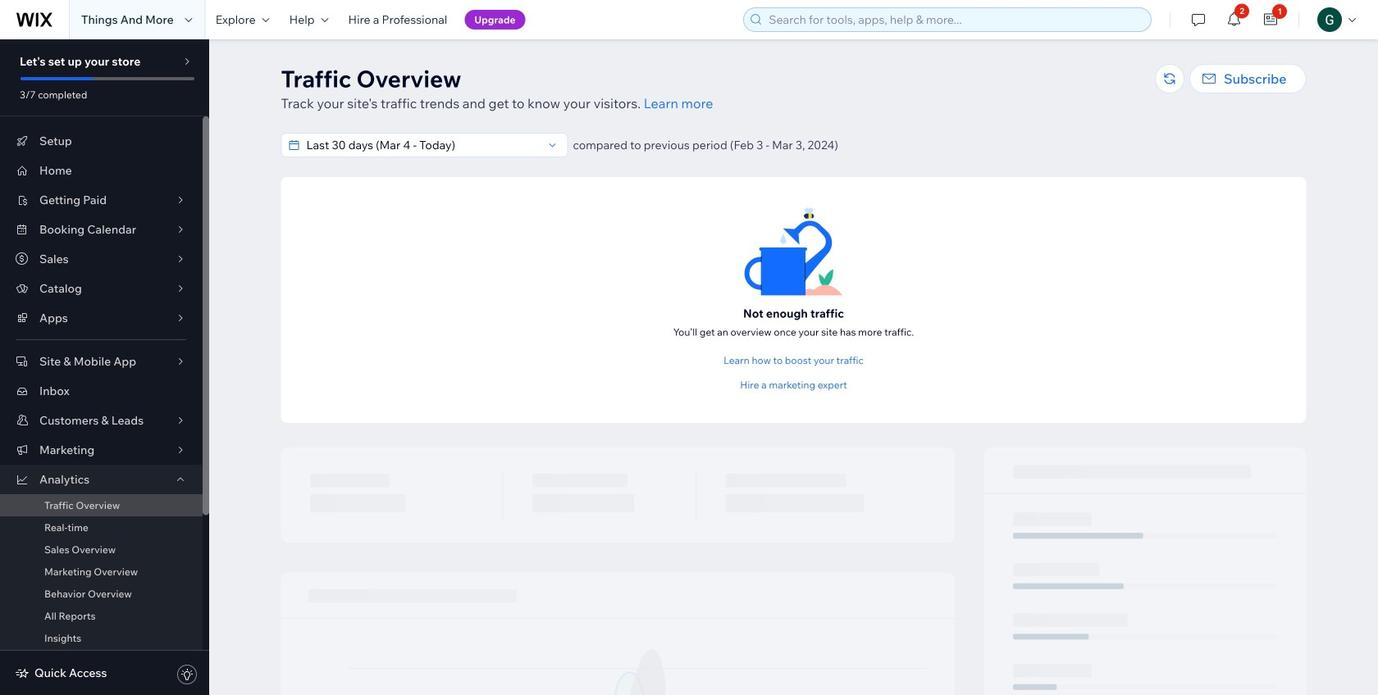 Task type: locate. For each thing, give the bounding box(es) containing it.
None field
[[302, 134, 543, 157]]

sidebar element
[[0, 39, 209, 696]]

page skeleton image
[[281, 448, 1307, 696]]

Search for tools, apps, help & more... field
[[764, 8, 1147, 31]]



Task type: vqa. For each thing, say whether or not it's contained in the screenshot.
Google Ads button
no



